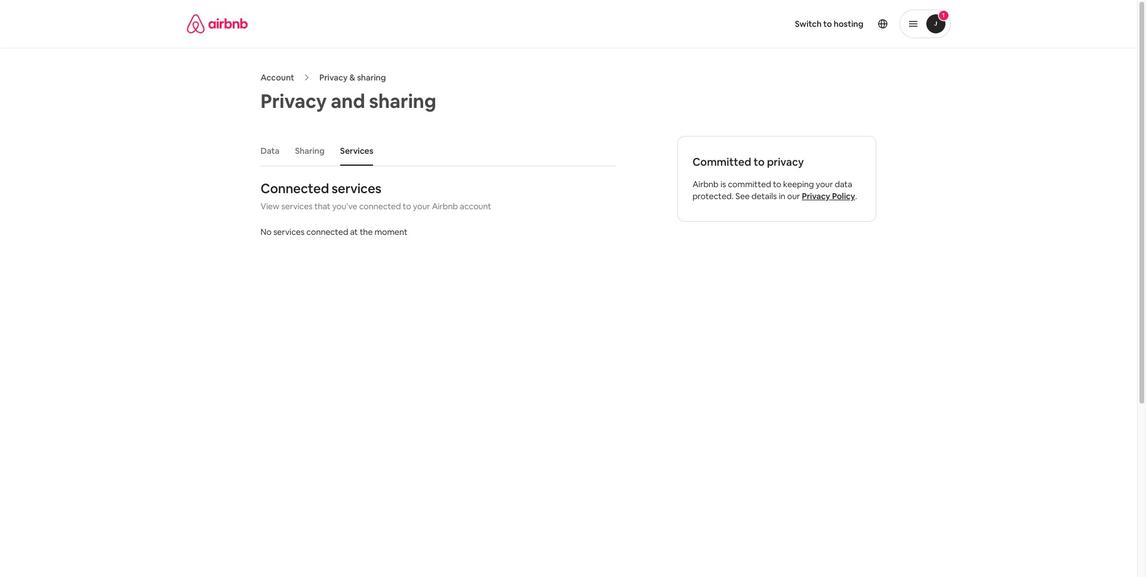 Task type: describe. For each thing, give the bounding box(es) containing it.
is
[[721, 179, 726, 190]]

switch to hosting
[[795, 19, 864, 29]]

connected
[[261, 180, 329, 197]]

airbnb inside 'airbnb is committed to keeping your data protected. see details in our'
[[693, 179, 719, 190]]

&
[[350, 72, 355, 83]]

privacy
[[767, 155, 804, 169]]

privacy policy .
[[802, 191, 857, 202]]

1
[[942, 11, 945, 19]]

sharing for privacy & sharing
[[357, 72, 386, 83]]

that
[[315, 201, 331, 212]]

your inside 'airbnb is committed to keeping your data protected. see details in our'
[[816, 179, 833, 190]]

privacy and sharing
[[261, 89, 436, 113]]

data
[[835, 179, 852, 190]]

account link
[[261, 72, 294, 83]]

hosting
[[834, 19, 864, 29]]

connected inside connected services view services that you've connected to your airbnb account
[[359, 201, 401, 212]]

privacy for privacy & sharing
[[319, 72, 348, 83]]

0 horizontal spatial connected
[[307, 227, 348, 238]]

keeping
[[783, 179, 814, 190]]

services
[[340, 146, 373, 156]]

.
[[855, 191, 857, 202]]

tab list containing data
[[255, 136, 616, 166]]

account
[[460, 201, 491, 212]]

airbnb is committed to keeping your data protected. see details in our
[[693, 179, 852, 202]]

details
[[752, 191, 777, 202]]

services for connected
[[332, 180, 381, 197]]

data button
[[255, 140, 285, 162]]

no services connected at the moment
[[261, 227, 408, 238]]

privacy policy link
[[802, 191, 855, 202]]

committed
[[693, 155, 752, 169]]

airbnb inside connected services view services that you've connected to your airbnb account
[[432, 201, 458, 212]]

2 vertical spatial privacy
[[802, 191, 830, 202]]

1 vertical spatial services
[[281, 201, 313, 212]]

data
[[261, 146, 280, 156]]

sharing button
[[289, 140, 331, 162]]

no
[[261, 227, 272, 238]]

sharing for privacy and sharing
[[369, 89, 436, 113]]



Task type: locate. For each thing, give the bounding box(es) containing it.
connected up moment
[[359, 201, 401, 212]]

privacy down account
[[261, 89, 327, 113]]

committed to privacy
[[693, 155, 804, 169]]

sharing right &
[[357, 72, 386, 83]]

committed
[[728, 179, 771, 190]]

1 horizontal spatial airbnb
[[693, 179, 719, 190]]

1 vertical spatial airbnb
[[432, 201, 458, 212]]

services up you've at the left of page
[[332, 180, 381, 197]]

airbnb
[[693, 179, 719, 190], [432, 201, 458, 212]]

profile element
[[583, 0, 951, 48]]

0 horizontal spatial airbnb
[[432, 201, 458, 212]]

you've
[[332, 201, 357, 212]]

to up in
[[773, 179, 782, 190]]

1 vertical spatial privacy
[[261, 89, 327, 113]]

connected services view services that you've connected to your airbnb account
[[261, 180, 491, 212]]

to right switch
[[824, 19, 832, 29]]

0 vertical spatial privacy
[[319, 72, 348, 83]]

see
[[736, 191, 750, 202]]

moment
[[375, 227, 408, 238]]

to up moment
[[403, 201, 411, 212]]

protected.
[[693, 191, 734, 202]]

1 vertical spatial your
[[413, 201, 430, 212]]

0 vertical spatial services
[[332, 180, 381, 197]]

2 vertical spatial services
[[273, 227, 305, 238]]

account
[[261, 72, 294, 83]]

to inside profile element
[[824, 19, 832, 29]]

to inside 'airbnb is committed to keeping your data protected. see details in our'
[[773, 179, 782, 190]]

1 horizontal spatial your
[[816, 179, 833, 190]]

our
[[787, 191, 800, 202]]

connected
[[359, 201, 401, 212], [307, 227, 348, 238]]

0 vertical spatial your
[[816, 179, 833, 190]]

privacy
[[319, 72, 348, 83], [261, 89, 327, 113], [802, 191, 830, 202]]

privacy left &
[[319, 72, 348, 83]]

your
[[816, 179, 833, 190], [413, 201, 430, 212]]

to
[[824, 19, 832, 29], [754, 155, 765, 169], [773, 179, 782, 190], [403, 201, 411, 212]]

view
[[261, 201, 280, 212]]

your left account
[[413, 201, 430, 212]]

the
[[360, 227, 373, 238]]

your up privacy policy link
[[816, 179, 833, 190]]

0 horizontal spatial your
[[413, 201, 430, 212]]

1 horizontal spatial connected
[[359, 201, 401, 212]]

tab list
[[255, 136, 616, 166]]

policy
[[832, 191, 855, 202]]

privacy down keeping
[[802, 191, 830, 202]]

your inside connected services view services that you've connected to your airbnb account
[[413, 201, 430, 212]]

airbnb left account
[[432, 201, 458, 212]]

sharing right "and"
[[369, 89, 436, 113]]

services button
[[334, 140, 379, 162]]

privacy & sharing
[[319, 72, 386, 83]]

airbnb up protected.
[[693, 179, 719, 190]]

1 vertical spatial sharing
[[369, 89, 436, 113]]

and
[[331, 89, 365, 113]]

1 button
[[899, 10, 951, 38]]

1 vertical spatial connected
[[307, 227, 348, 238]]

in
[[779, 191, 786, 202]]

at
[[350, 227, 358, 238]]

to inside connected services view services that you've connected to your airbnb account
[[403, 201, 411, 212]]

switch
[[795, 19, 822, 29]]

sharing
[[295, 146, 325, 156]]

switch to hosting link
[[788, 11, 871, 36]]

connected down that
[[307, 227, 348, 238]]

services for no
[[273, 227, 305, 238]]

0 vertical spatial airbnb
[[693, 179, 719, 190]]

services down connected
[[281, 201, 313, 212]]

0 vertical spatial connected
[[359, 201, 401, 212]]

privacy for privacy and sharing
[[261, 89, 327, 113]]

0 vertical spatial sharing
[[357, 72, 386, 83]]

sharing
[[357, 72, 386, 83], [369, 89, 436, 113]]

services right the no
[[273, 227, 305, 238]]

to up the committed
[[754, 155, 765, 169]]

services
[[332, 180, 381, 197], [281, 201, 313, 212], [273, 227, 305, 238]]



Task type: vqa. For each thing, say whether or not it's contained in the screenshot.
fourth night from right
no



